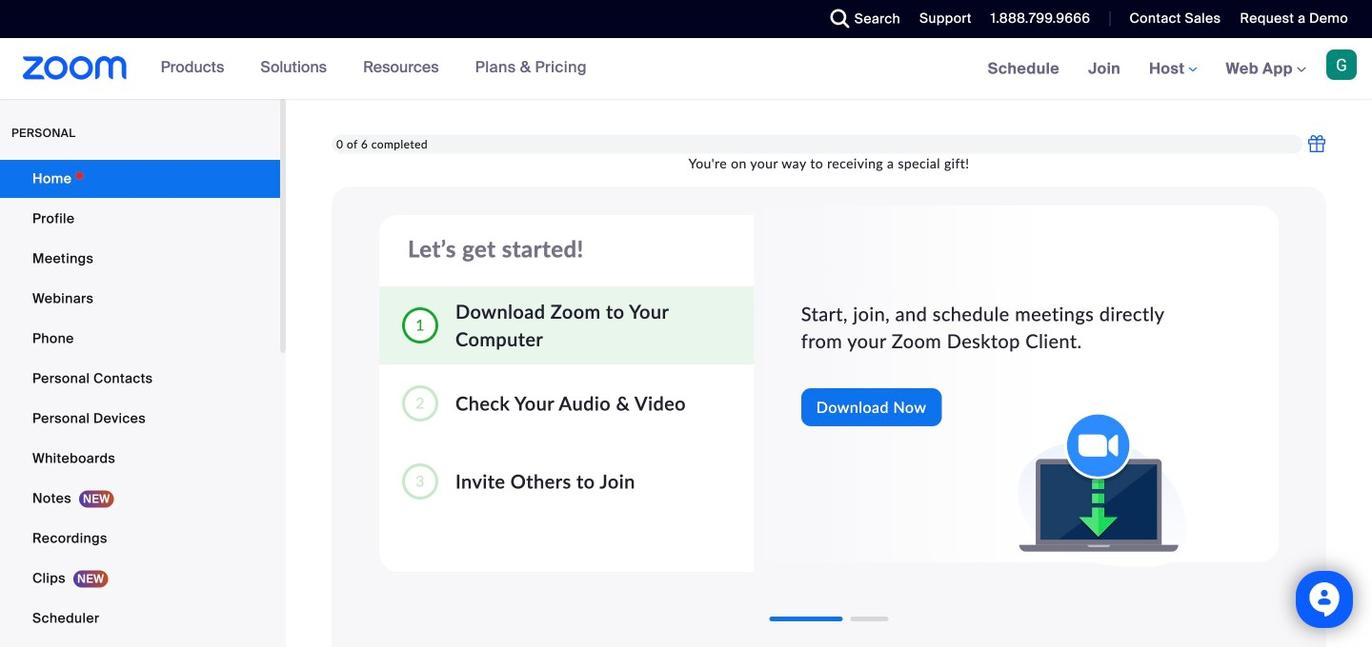 Task type: describe. For each thing, give the bounding box(es) containing it.
zoom logo image
[[23, 56, 127, 80]]



Task type: locate. For each thing, give the bounding box(es) containing it.
product information navigation
[[146, 38, 601, 99]]

personal menu menu
[[0, 160, 280, 648]]

banner
[[0, 38, 1372, 101]]

profile picture image
[[1326, 50, 1357, 80]]

meetings navigation
[[973, 38, 1372, 101]]



Task type: vqa. For each thing, say whether or not it's contained in the screenshot.
MEETINGS navigation
yes



